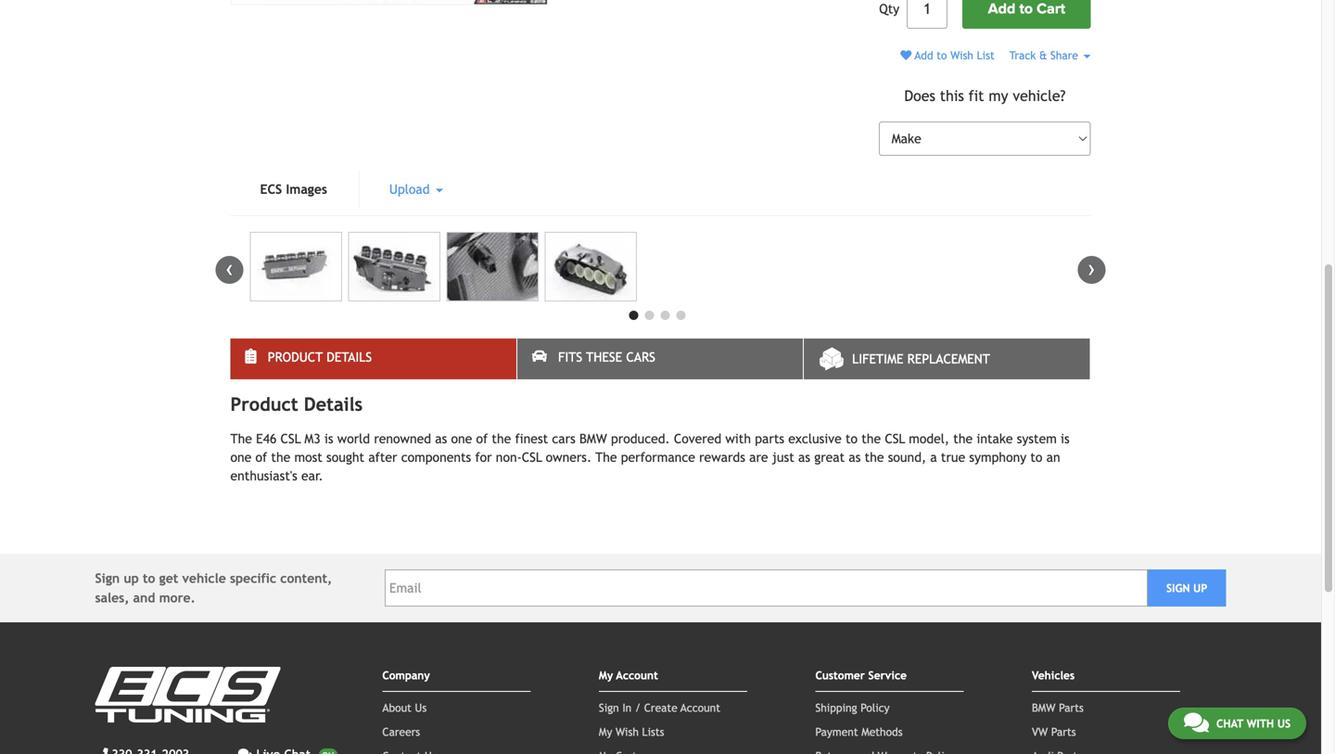 Task type: locate. For each thing, give the bounding box(es) containing it.
None text field
[[907, 0, 948, 29]]

of up for
[[476, 431, 488, 446]]

0 vertical spatial my
[[599, 669, 613, 682]]

ecs
[[260, 182, 282, 197]]

add to cart button
[[963, 0, 1091, 29]]

is right m3 at the bottom left of the page
[[325, 431, 334, 446]]

0 vertical spatial wish
[[951, 49, 974, 62]]

0 vertical spatial product
[[268, 350, 323, 365]]

0 vertical spatial product details
[[268, 350, 372, 365]]

0 vertical spatial with
[[726, 431, 751, 446]]

0 horizontal spatial of
[[256, 450, 267, 465]]

content,
[[280, 571, 332, 586]]

these
[[587, 350, 623, 365]]

sign
[[95, 571, 120, 586], [1167, 582, 1191, 595], [599, 701, 619, 714]]

sign for sign up
[[1167, 582, 1191, 595]]

1 horizontal spatial wish
[[951, 49, 974, 62]]

product up e46
[[231, 393, 298, 415]]

bmw up vw
[[1033, 701, 1056, 714]]

owners.
[[546, 450, 592, 465]]

with
[[726, 431, 751, 446], [1247, 717, 1275, 730]]

with right chat
[[1247, 717, 1275, 730]]

fits these cars link
[[518, 339, 804, 379]]

parts
[[1060, 701, 1084, 714], [1052, 726, 1077, 738]]

comments image
[[1185, 712, 1210, 734]]

vw parts
[[1033, 726, 1077, 738]]

parts up vw parts
[[1060, 701, 1084, 714]]

is
[[325, 431, 334, 446], [1061, 431, 1070, 446]]

as up the components
[[435, 431, 447, 446]]

my
[[599, 669, 613, 682], [599, 726, 613, 738]]

1 vertical spatial with
[[1247, 717, 1275, 730]]

symphony
[[970, 450, 1027, 465]]

1 my from the top
[[599, 669, 613, 682]]

0 horizontal spatial is
[[325, 431, 334, 446]]

0 vertical spatial add
[[989, 0, 1016, 18]]

es#25902 - 11617833496 - euro csl intake - give your vehicle the intake it was meant to have - genuine european bmw - bmw image
[[231, 0, 548, 5], [250, 232, 342, 302], [348, 232, 441, 302], [447, 232, 539, 302], [545, 232, 637, 302]]

›
[[1089, 256, 1096, 281]]

enthusiast's
[[231, 469, 298, 483]]

add up list at the top right
[[989, 0, 1016, 18]]

0 horizontal spatial add
[[915, 49, 934, 62]]

bmw right cars
[[580, 431, 607, 446]]

add
[[989, 0, 1016, 18], [915, 49, 934, 62]]

csl
[[281, 431, 301, 446], [885, 431, 906, 446], [522, 450, 542, 465]]

heart image
[[901, 50, 912, 61]]

phone image
[[95, 748, 108, 754]]

sign inside button
[[1167, 582, 1191, 595]]

0 vertical spatial the
[[231, 431, 252, 446]]

with up the rewards
[[726, 431, 751, 446]]

add inside button
[[989, 0, 1016, 18]]

0 vertical spatial one
[[451, 431, 472, 446]]

1 vertical spatial wish
[[616, 726, 639, 738]]

1 horizontal spatial csl
[[522, 450, 542, 465]]

1 vertical spatial add
[[915, 49, 934, 62]]

0 horizontal spatial the
[[231, 431, 252, 446]]

1 vertical spatial product details
[[231, 393, 363, 415]]

0 horizontal spatial one
[[231, 450, 252, 465]]

to left an
[[1031, 450, 1043, 465]]

up inside button
[[1194, 582, 1208, 595]]

one up enthusiast's
[[231, 450, 252, 465]]

one up the components
[[451, 431, 472, 446]]

my left lists
[[599, 726, 613, 738]]

0 vertical spatial us
[[415, 701, 427, 714]]

my
[[989, 87, 1009, 105]]

2 horizontal spatial sign
[[1167, 582, 1191, 595]]

the
[[492, 431, 511, 446], [862, 431, 881, 446], [954, 431, 973, 446], [271, 450, 291, 465], [865, 450, 885, 465]]

product up m3 at the bottom left of the page
[[268, 350, 323, 365]]

for
[[475, 450, 492, 465]]

ecs images
[[260, 182, 327, 197]]

1 vertical spatial account
[[681, 701, 721, 714]]

my up my wish lists
[[599, 669, 613, 682]]

shipping policy
[[816, 701, 890, 714]]

0 vertical spatial bmw
[[580, 431, 607, 446]]

to inside sign up to get vehicle specific content, sales, and more.
[[143, 571, 155, 586]]

0 horizontal spatial csl
[[281, 431, 301, 446]]

sign in / create account
[[599, 701, 721, 714]]

system
[[1018, 431, 1057, 446]]

2 is from the left
[[1061, 431, 1070, 446]]

up inside sign up to get vehicle specific content, sales, and more.
[[124, 571, 139, 586]]

0 horizontal spatial sign
[[95, 571, 120, 586]]

sign in / create account link
[[599, 701, 721, 714]]

the up non-
[[492, 431, 511, 446]]

us right about
[[415, 701, 427, 714]]

us right chat
[[1278, 717, 1291, 730]]

bmw parts
[[1033, 701, 1084, 714]]

bmw inside the e46 csl m3 is world renowned as one of the finest cars bmw produced. covered with parts exclusive to the csl model, the intake system is one of the most sought after components for non-csl owners. the performance rewards are just as great as the sound, a true symphony to an enthusiast's ear.
[[580, 431, 607, 446]]

1 vertical spatial details
[[304, 393, 363, 415]]

details
[[327, 350, 372, 365], [304, 393, 363, 415]]

wish
[[951, 49, 974, 62], [616, 726, 639, 738]]

the down e46
[[271, 450, 291, 465]]

0 horizontal spatial wish
[[616, 726, 639, 738]]

as right great
[[849, 450, 861, 465]]

careers link
[[383, 726, 420, 738]]

bmw parts link
[[1033, 701, 1084, 714]]

the right the owners.
[[596, 450, 617, 465]]

sign up button
[[1148, 570, 1227, 607]]

the left e46
[[231, 431, 252, 446]]

cars
[[627, 350, 656, 365]]

service
[[869, 669, 907, 682]]

0 horizontal spatial with
[[726, 431, 751, 446]]

/
[[635, 701, 641, 714]]

0 horizontal spatial us
[[415, 701, 427, 714]]

1 horizontal spatial up
[[1194, 582, 1208, 595]]

add to wish list link
[[901, 49, 995, 62]]

my for my wish lists
[[599, 726, 613, 738]]

to left cart
[[1020, 0, 1034, 18]]

product
[[268, 350, 323, 365], [231, 393, 298, 415]]

an
[[1047, 450, 1061, 465]]

wish down in
[[616, 726, 639, 738]]

1 horizontal spatial of
[[476, 431, 488, 446]]

up
[[124, 571, 139, 586], [1194, 582, 1208, 595]]

produced.
[[611, 431, 670, 446]]

of
[[476, 431, 488, 446], [256, 450, 267, 465]]

vehicles
[[1033, 669, 1075, 682]]

create
[[645, 701, 678, 714]]

1 horizontal spatial with
[[1247, 717, 1275, 730]]

1 horizontal spatial one
[[451, 431, 472, 446]]

account up /
[[617, 669, 659, 682]]

1 vertical spatial my
[[599, 726, 613, 738]]

1 vertical spatial parts
[[1052, 726, 1077, 738]]

after
[[369, 450, 398, 465]]

payment methods link
[[816, 726, 903, 738]]

track & share button
[[1010, 49, 1091, 62]]

up for sign up
[[1194, 582, 1208, 595]]

1 horizontal spatial the
[[596, 450, 617, 465]]

this
[[940, 87, 965, 105]]

to right heart 'image' in the top of the page
[[937, 49, 948, 62]]

ear.
[[301, 469, 323, 483]]

is right the "system"
[[1061, 431, 1070, 446]]

parts right vw
[[1052, 726, 1077, 738]]

sign inside sign up to get vehicle specific content, sales, and more.
[[95, 571, 120, 586]]

1 horizontal spatial us
[[1278, 717, 1291, 730]]

1 horizontal spatial add
[[989, 0, 1016, 18]]

sought
[[327, 450, 365, 465]]

comments image
[[238, 748, 253, 754]]

us
[[415, 701, 427, 714], [1278, 717, 1291, 730]]

1 horizontal spatial account
[[681, 701, 721, 714]]

of up enthusiast's
[[256, 450, 267, 465]]

0 horizontal spatial account
[[617, 669, 659, 682]]

0 horizontal spatial bmw
[[580, 431, 607, 446]]

payment methods
[[816, 726, 903, 738]]

chat with us link
[[1169, 708, 1307, 739]]

add for add to wish list
[[915, 49, 934, 62]]

to right exclusive
[[846, 431, 858, 446]]

lifetime replacement link
[[804, 339, 1091, 379]]

csl down finest
[[522, 450, 542, 465]]

one
[[451, 431, 472, 446], [231, 450, 252, 465]]

csl up sound,
[[885, 431, 906, 446]]

0 horizontal spatial up
[[124, 571, 139, 586]]

as right just
[[799, 450, 811, 465]]

vw parts link
[[1033, 726, 1077, 738]]

add right heart 'image' in the top of the page
[[915, 49, 934, 62]]

0 vertical spatial parts
[[1060, 701, 1084, 714]]

just
[[773, 450, 795, 465]]

› link
[[1078, 256, 1106, 284]]

as
[[435, 431, 447, 446], [799, 450, 811, 465], [849, 450, 861, 465]]

track & share
[[1010, 49, 1082, 62]]

1 vertical spatial bmw
[[1033, 701, 1056, 714]]

sign for sign in / create account
[[599, 701, 619, 714]]

account
[[617, 669, 659, 682], [681, 701, 721, 714]]

csl left m3 at the bottom left of the page
[[281, 431, 301, 446]]

performance
[[621, 450, 696, 465]]

0 vertical spatial account
[[617, 669, 659, 682]]

1 horizontal spatial sign
[[599, 701, 619, 714]]

company
[[383, 669, 430, 682]]

2 my from the top
[[599, 726, 613, 738]]

account right create
[[681, 701, 721, 714]]

wish left list at the top right
[[951, 49, 974, 62]]

0 horizontal spatial as
[[435, 431, 447, 446]]

to left get
[[143, 571, 155, 586]]

1 horizontal spatial is
[[1061, 431, 1070, 446]]

components
[[401, 450, 471, 465]]



Task type: vqa. For each thing, say whether or not it's contained in the screenshot.
Shop By Brand By
no



Task type: describe. For each thing, give the bounding box(es) containing it.
track
[[1010, 49, 1037, 62]]

true
[[942, 450, 966, 465]]

get
[[159, 571, 178, 586]]

shipping
[[816, 701, 858, 714]]

non-
[[496, 450, 522, 465]]

sign up to get vehicle specific content, sales, and more.
[[95, 571, 332, 605]]

lifetime
[[853, 352, 904, 366]]

1 horizontal spatial as
[[799, 450, 811, 465]]

cart
[[1037, 0, 1066, 18]]

sound,
[[888, 450, 927, 465]]

sign for sign up to get vehicle specific content, sales, and more.
[[95, 571, 120, 586]]

about
[[383, 701, 412, 714]]

chat with us
[[1217, 717, 1291, 730]]

in
[[623, 701, 632, 714]]

specific
[[230, 571, 277, 586]]

sign up
[[1167, 582, 1208, 595]]

1 vertical spatial of
[[256, 450, 267, 465]]

more.
[[159, 591, 196, 605]]

customer service
[[816, 669, 907, 682]]

the left sound,
[[865, 450, 885, 465]]

ecs images link
[[231, 171, 357, 208]]

most
[[295, 450, 323, 465]]

1 vertical spatial one
[[231, 450, 252, 465]]

cars
[[552, 431, 576, 446]]

ecs tuning image
[[95, 667, 281, 723]]

fits
[[559, 350, 583, 365]]

customer
[[816, 669, 866, 682]]

fit
[[969, 87, 985, 105]]

e46
[[256, 431, 277, 446]]

does this fit my vehicle?
[[905, 87, 1066, 105]]

and
[[133, 591, 155, 605]]

chat
[[1217, 717, 1244, 730]]

list
[[977, 49, 995, 62]]

are
[[750, 450, 769, 465]]

m3
[[305, 431, 321, 446]]

share
[[1051, 49, 1079, 62]]

to inside the add to cart button
[[1020, 0, 1034, 18]]

up for sign up to get vehicle specific content, sales, and more.
[[124, 571, 139, 586]]

methods
[[862, 726, 903, 738]]

Email email field
[[385, 570, 1148, 607]]

0 vertical spatial of
[[476, 431, 488, 446]]

lifetime replacement
[[853, 352, 991, 366]]

the right exclusive
[[862, 431, 881, 446]]

1 vertical spatial us
[[1278, 717, 1291, 730]]

about us
[[383, 701, 427, 714]]

upload
[[390, 182, 434, 197]]

1 is from the left
[[325, 431, 334, 446]]

product details link
[[231, 339, 517, 379]]

fits these cars
[[559, 350, 656, 365]]

exclusive
[[789, 431, 842, 446]]

great
[[815, 450, 845, 465]]

1 horizontal spatial bmw
[[1033, 701, 1056, 714]]

0 vertical spatial details
[[327, 350, 372, 365]]

shipping policy link
[[816, 701, 890, 714]]

vehicle?
[[1013, 87, 1066, 105]]

add to wish list
[[912, 49, 995, 62]]

images
[[286, 182, 327, 197]]

my for my account
[[599, 669, 613, 682]]

policy
[[861, 701, 890, 714]]

replacement
[[908, 352, 991, 366]]

finest
[[515, 431, 548, 446]]

sales,
[[95, 591, 129, 605]]

about us link
[[383, 701, 427, 714]]

parts for vw parts
[[1052, 726, 1077, 738]]

2 horizontal spatial csl
[[885, 431, 906, 446]]

‹
[[226, 256, 233, 281]]

add to cart
[[989, 0, 1066, 18]]

parts
[[755, 431, 785, 446]]

payment
[[816, 726, 859, 738]]

the up true
[[954, 431, 973, 446]]

my account
[[599, 669, 659, 682]]

with inside chat with us link
[[1247, 717, 1275, 730]]

upload button
[[360, 171, 473, 208]]

qty
[[880, 1, 900, 16]]

2 horizontal spatial as
[[849, 450, 861, 465]]

vw
[[1033, 726, 1049, 738]]

does
[[905, 87, 936, 105]]

lists
[[642, 726, 665, 738]]

intake
[[977, 431, 1014, 446]]

&
[[1040, 49, 1048, 62]]

vehicle
[[182, 571, 226, 586]]

renowned
[[374, 431, 431, 446]]

a
[[931, 450, 938, 465]]

1 vertical spatial product
[[231, 393, 298, 415]]

model,
[[909, 431, 950, 446]]

my wish lists link
[[599, 726, 665, 738]]

1 vertical spatial the
[[596, 450, 617, 465]]

world
[[337, 431, 370, 446]]

my wish lists
[[599, 726, 665, 738]]

careers
[[383, 726, 420, 738]]

rewards
[[700, 450, 746, 465]]

add for add to cart
[[989, 0, 1016, 18]]

parts for bmw parts
[[1060, 701, 1084, 714]]

with inside the e46 csl m3 is world renowned as one of the finest cars bmw produced. covered with parts exclusive to the csl model, the intake system is one of the most sought after components for non-csl owners. the performance rewards are just as great as the sound, a true symphony to an enthusiast's ear.
[[726, 431, 751, 446]]



